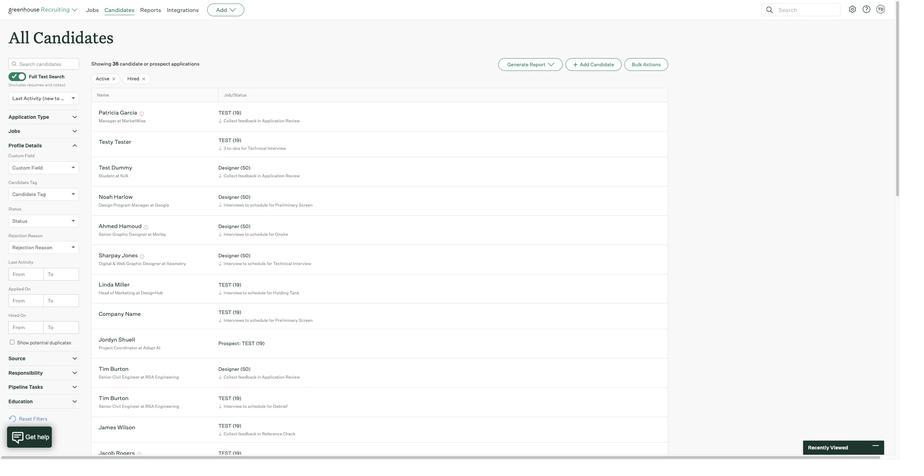 Task type: vqa. For each thing, say whether or not it's contained in the screenshot.


Task type: describe. For each thing, give the bounding box(es) containing it.
rsa for designer (50)
[[146, 375, 154, 380]]

jacob rogers link
[[99, 450, 135, 458]]

notes)
[[53, 82, 66, 88]]

candidates link
[[105, 6, 135, 13]]

search
[[49, 74, 65, 79]]

for for test (19) interview to schedule for holding tank
[[267, 290, 272, 296]]

tim burton link for designer
[[99, 366, 129, 374]]

patricia
[[99, 109, 119, 116]]

at inside "jordyn shuell project coordinator at adept ai"
[[138, 345, 142, 351]]

0 vertical spatial rejection
[[8, 233, 27, 238]]

tasks
[[29, 384, 43, 390]]

0 vertical spatial candidate
[[591, 61, 615, 67]]

test for test (19) interview to schedule for debrief
[[219, 396, 232, 402]]

digital
[[99, 261, 112, 266]]

integrations
[[167, 6, 199, 13]]

0 vertical spatial reason
[[28, 233, 43, 238]]

interviews to schedule for onsite link
[[217, 231, 290, 238]]

feedback for manager at marketwise
[[239, 118, 257, 123]]

test for test (19) collect feedback in reference check
[[219, 423, 232, 429]]

marketwise
[[122, 118, 146, 123]]

shuell
[[119, 336, 135, 343]]

designer for design program manager at google
[[219, 194, 239, 200]]

activity for last activity (new to old)
[[24, 95, 41, 101]]

program
[[114, 202, 131, 208]]

add candidate link
[[566, 58, 622, 71]]

ai
[[156, 345, 160, 351]]

ahmed
[[99, 223, 118, 230]]

schedule for test (19) interview to schedule for holding tank
[[248, 290, 266, 296]]

civil for test (19)
[[113, 404, 121, 409]]

collect for manager at marketwise
[[224, 118, 238, 123]]

or
[[144, 61, 149, 67]]

application for senior civil engineer at rsa engineering
[[262, 375, 285, 380]]

civil for designer (50)
[[113, 375, 121, 380]]

add button
[[207, 4, 244, 16]]

greenhouse recruiting image
[[8, 6, 72, 14]]

1 vertical spatial field
[[31, 165, 43, 171]]

text
[[38, 74, 48, 79]]

design
[[99, 202, 113, 208]]

review for tim burton
[[286, 375, 300, 380]]

1 vertical spatial custom
[[12, 165, 30, 171]]

td button
[[876, 4, 887, 15]]

rsa for test (19)
[[146, 404, 154, 409]]

and
[[45, 82, 52, 88]]

engineer for test (19)
[[122, 404, 140, 409]]

profile details
[[8, 142, 42, 148]]

schedule for designer (50) interviews to schedule for onsite
[[250, 232, 268, 237]]

designer (50) interviews to schedule for preliminary screen
[[219, 194, 313, 208]]

0 vertical spatial candidates
[[105, 6, 135, 13]]

tank
[[290, 290, 300, 296]]

1 vertical spatial candidate tag
[[12, 191, 46, 197]]

showing
[[91, 61, 111, 67]]

td
[[878, 7, 884, 12]]

(50) inside designer (50) interview to schedule for technical interview
[[241, 253, 251, 259]]

actions
[[644, 61, 661, 67]]

xeometry
[[167, 261, 186, 266]]

test (19)
[[219, 451, 242, 457]]

interview to schedule for debrief link
[[217, 403, 289, 410]]

1 vertical spatial rejection reason
[[12, 244, 52, 250]]

interview to schedule for technical interview link
[[217, 260, 313, 267]]

reset
[[19, 416, 32, 422]]

generate report
[[508, 61, 546, 67]]

reports
[[140, 6, 161, 13]]

sharpay jones has been in technical interview for more than 14 days image
[[139, 255, 145, 259]]

education
[[8, 398, 33, 404]]

designer (50) interviews to schedule for onsite
[[219, 223, 288, 237]]

(19) for test (19) collect feedback in application review
[[233, 110, 242, 116]]

application for student at n/a
[[262, 173, 285, 178]]

last for last activity
[[8, 260, 17, 265]]

student
[[99, 173, 115, 178]]

showing 36 candidate or prospect applications
[[91, 61, 200, 67]]

collect feedback in application review link for burton
[[217, 374, 302, 381]]

reference
[[262, 431, 282, 437]]

screen for (50)
[[299, 202, 313, 208]]

schedule for designer (50) interview to schedule for technical interview
[[248, 261, 266, 266]]

add for add candidate
[[580, 61, 590, 67]]

testy tester link
[[99, 138, 131, 147]]

jacob rogers
[[99, 450, 135, 457]]

of
[[110, 290, 114, 296]]

from for applied
[[13, 298, 25, 304]]

0 vertical spatial jobs
[[86, 6, 99, 13]]

testy
[[99, 138, 113, 145]]

interview inside test (19) 3 to-dos for technical interview
[[268, 146, 286, 151]]

marketing
[[115, 290, 135, 296]]

for for designer (50) interviews to schedule for onsite
[[269, 232, 274, 237]]

3 to-dos for technical interview link
[[217, 145, 288, 152]]

at inside test dummy student at n/a
[[116, 173, 119, 178]]

company
[[99, 311, 124, 318]]

check
[[283, 431, 296, 437]]

custom field element
[[8, 152, 79, 179]]

morley
[[153, 232, 166, 237]]

(19) for test (19) interview to schedule for holding tank
[[233, 282, 242, 288]]

testy tester
[[99, 138, 131, 145]]

test
[[99, 164, 110, 171]]

application for manager at marketwise
[[262, 118, 285, 123]]

report
[[530, 61, 546, 67]]

reset filters button
[[8, 412, 51, 425]]

collect feedback in reference check link
[[217, 431, 297, 437]]

jordyn shuell project coordinator at adept ai
[[99, 336, 160, 351]]

web
[[117, 261, 126, 266]]

(new
[[42, 95, 54, 101]]

source
[[8, 356, 25, 362]]

manager at marketwise
[[99, 118, 146, 123]]

bulk actions
[[632, 61, 661, 67]]

in for senior civil engineer at rsa engineering
[[258, 375, 261, 380]]

project
[[99, 345, 113, 351]]

sharpay jones
[[99, 252, 138, 259]]

in inside 'test (19) collect feedback in reference check'
[[258, 431, 261, 437]]

1 horizontal spatial name
[[125, 311, 141, 318]]

at inside linda miller head of marketing at designhub
[[136, 290, 140, 296]]

(includes
[[8, 82, 26, 88]]

configure image
[[849, 5, 857, 13]]

recently
[[809, 445, 830, 451]]

onsite
[[275, 232, 288, 237]]

garcia
[[120, 109, 137, 116]]

hired on
[[8, 313, 26, 318]]

for for test (19) 3 to-dos for technical interview
[[241, 146, 247, 151]]

reset filters
[[19, 416, 47, 422]]

sharpay
[[99, 252, 121, 259]]

schedule for test (19) interview to schedule for debrief
[[248, 404, 266, 409]]

0 vertical spatial rejection reason
[[8, 233, 43, 238]]

hamoud
[[119, 223, 142, 230]]

preliminary for (50)
[[275, 202, 298, 208]]

details
[[25, 142, 42, 148]]

interview for test (19) interview to schedule for holding tank
[[224, 290, 242, 296]]

type
[[37, 114, 49, 120]]

james
[[99, 424, 116, 431]]

interviews for test (19) interviews to schedule for preliminary screen
[[224, 318, 244, 323]]

application type
[[8, 114, 49, 120]]

engineering for test (19)
[[155, 404, 179, 409]]

interviews for designer (50) interviews to schedule for onsite
[[224, 232, 244, 237]]

0 vertical spatial custom
[[8, 153, 24, 158]]

technical for (19)
[[248, 146, 267, 151]]

generate report button
[[499, 58, 563, 71]]

(19) for test (19) 3 to-dos for technical interview
[[233, 137, 242, 143]]

responsibility
[[8, 370, 43, 376]]

full
[[29, 74, 37, 79]]

jacob
[[99, 450, 115, 457]]

to for hired on
[[48, 324, 53, 330]]

sharpay jones link
[[99, 252, 138, 260]]

(19) for test (19)
[[233, 451, 242, 457]]

schedule for test (19) interviews to schedule for preliminary screen
[[250, 318, 268, 323]]

1 vertical spatial graphic
[[126, 261, 142, 266]]

review inside test (19) collect feedback in application review
[[286, 118, 300, 123]]

jacob rogers has been in application review for more than 5 days image
[[136, 453, 143, 457]]

senior for designer (50)
[[99, 375, 112, 380]]

0 vertical spatial tag
[[30, 180, 37, 185]]

full text search (includes resumes and notes)
[[8, 74, 66, 88]]

interview to schedule for holding tank link
[[217, 290, 301, 296]]

to for designer (50) interviews to schedule for preliminary screen
[[245, 202, 249, 208]]

0 vertical spatial manager
[[99, 118, 116, 123]]

designer for student at n/a
[[219, 165, 239, 171]]

test (19) interview to schedule for debrief
[[219, 396, 288, 409]]

in for manager at marketwise
[[258, 118, 261, 123]]

designer (50) collect feedback in application review for burton
[[219, 366, 300, 380]]

tim burton senior civil engineer at rsa engineering for test
[[99, 395, 179, 409]]

feedback for student at n/a
[[239, 173, 257, 178]]



Task type: locate. For each thing, give the bounding box(es) containing it.
schedule up test (19) interview to schedule for holding tank
[[248, 261, 266, 266]]

technical down onsite
[[273, 261, 292, 266]]

1 vertical spatial custom field
[[12, 165, 43, 171]]

test for test (19)
[[219, 451, 232, 457]]

(19) inside test (19) interview to schedule for holding tank
[[233, 282, 242, 288]]

from down applied on
[[13, 298, 25, 304]]

1 vertical spatial on
[[20, 313, 26, 318]]

1 vertical spatial activity
[[18, 260, 33, 265]]

for left onsite
[[269, 232, 274, 237]]

for up test (19) interview to schedule for holding tank
[[267, 261, 272, 266]]

for for designer (50) interview to schedule for technical interview
[[267, 261, 272, 266]]

1 horizontal spatial hired
[[127, 76, 139, 82]]

senior down project
[[99, 375, 112, 380]]

for up 'designer (50) interviews to schedule for onsite'
[[269, 202, 274, 208]]

on for applied on
[[25, 286, 30, 292]]

1 vertical spatial tim burton link
[[99, 395, 129, 403]]

(19) down test (19) interviews to schedule for preliminary screen
[[256, 340, 265, 346]]

Show potential duplicates checkbox
[[10, 340, 14, 344]]

burton down coordinator
[[110, 366, 129, 373]]

1 vertical spatial burton
[[110, 395, 129, 402]]

for down holding
[[269, 318, 274, 323]]

hired
[[127, 76, 139, 82], [8, 313, 19, 318]]

tim burton link for test
[[99, 395, 129, 403]]

3 interviews from the top
[[224, 318, 244, 323]]

1 collect feedback in application review link from the top
[[217, 117, 302, 124]]

preliminary inside designer (50) interviews to schedule for preliminary screen
[[275, 202, 298, 208]]

show
[[17, 340, 29, 346]]

preliminary up onsite
[[275, 202, 298, 208]]

designer for digital & web graphic designer at xeometry
[[219, 253, 239, 259]]

1 vertical spatial collect feedback in application review link
[[217, 172, 302, 179]]

activity down resumes
[[24, 95, 41, 101]]

designer (50) collect feedback in application review down 3 to-dos for technical interview link at left top
[[219, 165, 300, 178]]

interview for test (19) interview to schedule for debrief
[[224, 404, 242, 409]]

collect down the 'to-'
[[224, 173, 238, 178]]

3 feedback from the top
[[239, 375, 257, 380]]

to
[[55, 95, 60, 101], [245, 202, 249, 208], [245, 232, 249, 237], [243, 261, 247, 266], [243, 290, 247, 296], [245, 318, 249, 323], [243, 404, 247, 409]]

screen
[[299, 202, 313, 208], [299, 318, 313, 323]]

2 engineer from the top
[[122, 404, 140, 409]]

interview
[[268, 146, 286, 151], [224, 261, 242, 266], [293, 261, 311, 266], [224, 290, 242, 296], [224, 404, 242, 409]]

0 horizontal spatial manager
[[99, 118, 116, 123]]

name right company
[[125, 311, 141, 318]]

(50) for test dummy
[[241, 165, 251, 171]]

in for student at n/a
[[258, 173, 261, 178]]

application inside test (19) collect feedback in application review
[[262, 118, 285, 123]]

feedback inside test (19) collect feedback in application review
[[239, 118, 257, 123]]

to for test (19) interview to schedule for debrief
[[243, 404, 247, 409]]

test inside test (19) interview to schedule for holding tank
[[219, 282, 232, 288]]

(50) up interviews to schedule for onsite link
[[241, 223, 251, 229]]

2 civil from the top
[[113, 404, 121, 409]]

designer inside designer (50) interview to schedule for technical interview
[[219, 253, 239, 259]]

designer inside designer (50) interviews to schedule for preliminary screen
[[219, 194, 239, 200]]

head
[[99, 290, 109, 296]]

rejection reason element
[[8, 232, 79, 259]]

0 vertical spatial technical
[[248, 146, 267, 151]]

to for last activity
[[48, 271, 53, 277]]

(19) inside test (19) 3 to-dos for technical interview
[[233, 137, 242, 143]]

schedule down interview to schedule for holding tank link
[[250, 318, 268, 323]]

1 vertical spatial jobs
[[8, 128, 20, 134]]

(19) up collect feedback in reference check link
[[233, 423, 242, 429]]

(50) inside designer (50) interviews to schedule for preliminary screen
[[241, 194, 251, 200]]

bulk
[[632, 61, 643, 67]]

0 vertical spatial tim burton link
[[99, 366, 129, 374]]

rejection reason down status element
[[8, 233, 43, 238]]

ahmed hamoud
[[99, 223, 142, 230]]

2 burton from the top
[[110, 395, 129, 402]]

0 vertical spatial custom field
[[8, 153, 35, 158]]

1 interviews to schedule for preliminary screen link from the top
[[217, 202, 315, 208]]

interviews to schedule for preliminary screen link up 'designer (50) interviews to schedule for onsite'
[[217, 202, 315, 208]]

4 in from the top
[[258, 431, 261, 437]]

for inside test (19) interview to schedule for holding tank
[[267, 290, 272, 296]]

0 vertical spatial review
[[286, 118, 300, 123]]

1 vertical spatial add
[[580, 61, 590, 67]]

0 vertical spatial engineer
[[122, 375, 140, 380]]

1 vertical spatial review
[[286, 173, 300, 178]]

harlow
[[114, 193, 133, 200]]

test inside test (19) collect feedback in application review
[[219, 110, 232, 116]]

2 preliminary from the top
[[275, 318, 298, 323]]

1 horizontal spatial manager
[[132, 202, 149, 208]]

3 in from the top
[[258, 375, 261, 380]]

burton for designer
[[110, 366, 129, 373]]

test inside test (19) 3 to-dos for technical interview
[[219, 137, 232, 143]]

for inside 'designer (50) interviews to schedule for onsite'
[[269, 232, 274, 237]]

engineering for designer (50)
[[155, 375, 179, 380]]

(50)
[[241, 165, 251, 171], [241, 194, 251, 200], [241, 223, 251, 229], [241, 253, 251, 259], [241, 366, 251, 372]]

senior for test (19)
[[99, 404, 112, 409]]

ahmed hamoud link
[[99, 223, 142, 231]]

2 rsa from the top
[[146, 404, 154, 409]]

at inside noah harlow design program manager at google
[[150, 202, 154, 208]]

2 tim burton senior civil engineer at rsa engineering from the top
[[99, 395, 179, 409]]

1 vertical spatial reason
[[35, 244, 52, 250]]

in up test (19) 3 to-dos for technical interview
[[258, 118, 261, 123]]

jobs link
[[86, 6, 99, 13]]

4 (50) from the top
[[241, 253, 251, 259]]

last for last activity (new to old)
[[12, 95, 23, 101]]

(19) inside test (19) collect feedback in application review
[[233, 110, 242, 116]]

0 horizontal spatial technical
[[248, 146, 267, 151]]

tim up "james"
[[99, 395, 109, 402]]

feedback inside 'test (19) collect feedback in reference check'
[[239, 431, 257, 437]]

status element
[[8, 206, 79, 232]]

graphic down jones
[[126, 261, 142, 266]]

0 horizontal spatial jobs
[[8, 128, 20, 134]]

technical right dos
[[248, 146, 267, 151]]

(50) up interview to schedule for technical interview link
[[241, 253, 251, 259]]

candidate tag element
[[8, 179, 79, 206]]

to up test (19) interview to schedule for holding tank
[[243, 261, 247, 266]]

1 screen from the top
[[299, 202, 313, 208]]

preliminary down holding
[[275, 318, 298, 323]]

civil down coordinator
[[113, 375, 121, 380]]

technical for (50)
[[273, 261, 292, 266]]

for left holding
[[267, 290, 272, 296]]

all
[[8, 27, 30, 48]]

to up designer (50) interview to schedule for technical interview
[[245, 232, 249, 237]]

interviews inside 'designer (50) interviews to schedule for onsite'
[[224, 232, 244, 237]]

all candidates
[[8, 27, 114, 48]]

activity for last activity
[[18, 260, 33, 265]]

2 feedback from the top
[[239, 173, 257, 178]]

1 vertical spatial tim burton senior civil engineer at rsa engineering
[[99, 395, 179, 409]]

designer (50) interview to schedule for technical interview
[[219, 253, 311, 266]]

hired up show potential duplicates checkbox
[[8, 313, 19, 318]]

1 vertical spatial engineering
[[155, 404, 179, 409]]

0 vertical spatial hired
[[127, 76, 139, 82]]

interviews to schedule for preliminary screen link for (19)
[[217, 317, 315, 324]]

(50) down 3 to-dos for technical interview link at left top
[[241, 165, 251, 171]]

in inside test (19) collect feedback in application review
[[258, 118, 261, 123]]

to inside designer (50) interviews to schedule for preliminary screen
[[245, 202, 249, 208]]

&
[[113, 261, 116, 266]]

2 collect from the top
[[224, 173, 238, 178]]

collect feedback in application review link
[[217, 117, 302, 124], [217, 172, 302, 179], [217, 374, 302, 381]]

to up 'test (19) collect feedback in reference check' in the left of the page
[[243, 404, 247, 409]]

applied on
[[8, 286, 30, 292]]

1 from from the top
[[13, 271, 25, 277]]

test for test (19) collect feedback in application review
[[219, 110, 232, 116]]

0 vertical spatial activity
[[24, 95, 41, 101]]

for for designer (50) interviews to schedule for preliminary screen
[[269, 202, 274, 208]]

0 vertical spatial tim
[[99, 366, 109, 373]]

technical
[[248, 146, 267, 151], [273, 261, 292, 266]]

to
[[48, 271, 53, 277], [48, 298, 53, 304], [48, 324, 53, 330]]

hired for hired
[[127, 76, 139, 82]]

1 vertical spatial interviews to schedule for preliminary screen link
[[217, 317, 315, 324]]

for inside test (19) interviews to schedule for preliminary screen
[[269, 318, 274, 323]]

interviews inside designer (50) interviews to schedule for preliminary screen
[[224, 202, 244, 208]]

0 vertical spatial designer (50) collect feedback in application review
[[219, 165, 300, 178]]

1 vertical spatial senior
[[99, 375, 112, 380]]

collect feedback in application review link up designer (50) interviews to schedule for preliminary screen
[[217, 172, 302, 179]]

2 vertical spatial from
[[13, 324, 25, 330]]

senior down ahmed
[[99, 232, 112, 237]]

3 collect from the top
[[224, 375, 238, 380]]

from for last
[[13, 271, 25, 277]]

test (19) 3 to-dos for technical interview
[[219, 137, 286, 151]]

1 vertical spatial civil
[[113, 404, 121, 409]]

designer for senior civil engineer at rsa engineering
[[219, 366, 239, 372]]

designer (50) collect feedback in application review for dummy
[[219, 165, 300, 178]]

2 tim burton link from the top
[[99, 395, 129, 403]]

rejection
[[8, 233, 27, 238], [12, 244, 34, 250]]

0 vertical spatial add
[[216, 6, 227, 13]]

2 collect feedback in application review link from the top
[[217, 172, 302, 179]]

for inside designer (50) interviews to schedule for preliminary screen
[[269, 202, 274, 208]]

graphic down ahmed hamoud link
[[113, 232, 128, 237]]

test for test (19) interview to schedule for holding tank
[[219, 282, 232, 288]]

james wilson link
[[99, 424, 135, 432]]

4 feedback from the top
[[239, 431, 257, 437]]

(50) for tim burton
[[241, 366, 251, 372]]

2 vertical spatial interviews
[[224, 318, 244, 323]]

0 vertical spatial interviews
[[224, 202, 244, 208]]

Search text field
[[777, 5, 834, 15]]

duplicates
[[50, 340, 71, 346]]

interview inside the test (19) interview to schedule for debrief
[[224, 404, 242, 409]]

0 vertical spatial collect feedback in application review link
[[217, 117, 302, 124]]

tim burton senior civil engineer at rsa engineering for designer
[[99, 366, 179, 380]]

test inside the test (19) interview to schedule for debrief
[[219, 396, 232, 402]]

to for last activity (new to old)
[[55, 95, 60, 101]]

candidate up status element
[[12, 191, 36, 197]]

test inside test (19) interviews to schedule for preliminary screen
[[219, 309, 232, 315]]

test
[[219, 110, 232, 116], [219, 137, 232, 143], [219, 282, 232, 288], [219, 309, 232, 315], [242, 340, 255, 346], [219, 396, 232, 402], [219, 423, 232, 429], [219, 451, 232, 457]]

(50) up 'designer (50) interviews to schedule for onsite'
[[241, 194, 251, 200]]

2 vertical spatial review
[[286, 375, 300, 380]]

0 vertical spatial rsa
[[146, 375, 154, 380]]

candidate tag down 'custom field' element
[[8, 180, 37, 185]]

(50) down prospect: test (19)
[[241, 366, 251, 372]]

tim burton senior civil engineer at rsa engineering down adept
[[99, 366, 179, 380]]

1 vertical spatial technical
[[273, 261, 292, 266]]

2 review from the top
[[286, 173, 300, 178]]

test for test (19) 3 to-dos for technical interview
[[219, 137, 232, 143]]

collect inside 'test (19) collect feedback in reference check'
[[224, 431, 238, 437]]

manager inside noah harlow design program manager at google
[[132, 202, 149, 208]]

last down (includes
[[12, 95, 23, 101]]

for for test (19) interviews to schedule for preliminary screen
[[269, 318, 274, 323]]

collect feedback in application review link for dummy
[[217, 172, 302, 179]]

1 to from the top
[[48, 271, 53, 277]]

collect
[[224, 118, 238, 123], [224, 173, 238, 178], [224, 375, 238, 380], [224, 431, 238, 437]]

prospect: test (19)
[[219, 340, 265, 346]]

feedback
[[239, 118, 257, 123], [239, 173, 257, 178], [239, 375, 257, 380], [239, 431, 257, 437]]

1 horizontal spatial jobs
[[86, 6, 99, 13]]

(50) inside 'designer (50) interviews to schedule for onsite'
[[241, 223, 251, 229]]

to for designer (50) interview to schedule for technical interview
[[243, 261, 247, 266]]

for right dos
[[241, 146, 247, 151]]

1 vertical spatial designer (50) collect feedback in application review
[[219, 366, 300, 380]]

name
[[97, 92, 109, 98], [125, 311, 141, 318]]

2 vertical spatial senior
[[99, 404, 112, 409]]

interviews
[[224, 202, 244, 208], [224, 232, 244, 237], [224, 318, 244, 323]]

0 vertical spatial screen
[[299, 202, 313, 208]]

debrief
[[273, 404, 288, 409]]

for for test (19) interview to schedule for debrief
[[267, 404, 272, 409]]

(19) down interview to schedule for holding tank link
[[233, 309, 242, 315]]

burton up the james wilson
[[110, 395, 129, 402]]

status up rejection reason element
[[12, 218, 27, 224]]

schedule up 'designer (50) interviews to schedule for onsite'
[[250, 202, 268, 208]]

add for add
[[216, 6, 227, 13]]

feedback left reference
[[239, 431, 257, 437]]

feedback up test (19) 3 to-dos for technical interview
[[239, 118, 257, 123]]

1 preliminary from the top
[[275, 202, 298, 208]]

for inside the test (19) interview to schedule for debrief
[[267, 404, 272, 409]]

1 vertical spatial hired
[[8, 313, 19, 318]]

to for designer (50) interviews to schedule for onsite
[[245, 232, 249, 237]]

test (19) collect feedback in application review
[[219, 110, 300, 123]]

0 vertical spatial civil
[[113, 375, 121, 380]]

schedule inside test (19) interviews to schedule for preliminary screen
[[250, 318, 268, 323]]

1 civil from the top
[[113, 375, 121, 380]]

engineer up wilson
[[122, 404, 140, 409]]

3 from from the top
[[13, 324, 25, 330]]

0 vertical spatial tim burton senior civil engineer at rsa engineering
[[99, 366, 179, 380]]

to up prospect: test (19)
[[245, 318, 249, 323]]

manager
[[99, 118, 116, 123], [132, 202, 149, 208]]

to inside designer (50) interview to schedule for technical interview
[[243, 261, 247, 266]]

0 vertical spatial from
[[13, 271, 25, 277]]

designer (50) collect feedback in application review up the test (19) interview to schedule for debrief
[[219, 366, 300, 380]]

2 to from the top
[[48, 298, 53, 304]]

technical inside designer (50) interview to schedule for technical interview
[[273, 261, 292, 266]]

adept
[[143, 345, 155, 351]]

schedule
[[250, 202, 268, 208], [250, 232, 268, 237], [248, 261, 266, 266], [248, 290, 266, 296], [250, 318, 268, 323], [248, 404, 266, 409]]

test dummy student at n/a
[[99, 164, 132, 178]]

to for test (19) interview to schedule for holding tank
[[243, 290, 247, 296]]

1 vertical spatial engineer
[[122, 404, 140, 409]]

1 engineering from the top
[[155, 375, 179, 380]]

jones
[[122, 252, 138, 259]]

from down hired on
[[13, 324, 25, 330]]

test inside 'test (19) collect feedback in reference check'
[[219, 423, 232, 429]]

candidate left bulk
[[591, 61, 615, 67]]

schedule inside test (19) interview to schedule for holding tank
[[248, 290, 266, 296]]

add candidate
[[580, 61, 615, 67]]

0 vertical spatial name
[[97, 92, 109, 98]]

0 horizontal spatial hired
[[8, 313, 19, 318]]

status down candidate tag element
[[8, 206, 21, 212]]

to-
[[227, 146, 233, 151]]

digital & web graphic designer at xeometry
[[99, 261, 186, 266]]

0 horizontal spatial name
[[97, 92, 109, 98]]

2 vertical spatial to
[[48, 324, 53, 330]]

(19) down job/status
[[233, 110, 242, 116]]

to inside 'designer (50) interviews to schedule for onsite'
[[245, 232, 249, 237]]

application up test (19) 3 to-dos for technical interview
[[262, 118, 285, 123]]

in up the test (19) interview to schedule for debrief
[[258, 375, 261, 380]]

preliminary for (19)
[[275, 318, 298, 323]]

last up applied
[[8, 260, 17, 265]]

application up debrief
[[262, 375, 285, 380]]

1 vertical spatial candidates
[[33, 27, 114, 48]]

1 rsa from the top
[[146, 375, 154, 380]]

add inside popup button
[[216, 6, 227, 13]]

(19) down collect feedback in reference check link
[[233, 451, 242, 457]]

3 review from the top
[[286, 375, 300, 380]]

collect down job/status
[[224, 118, 238, 123]]

active
[[96, 76, 110, 82]]

noah harlow link
[[99, 193, 133, 202]]

feedback up the test (19) interview to schedule for debrief
[[239, 375, 257, 380]]

(19) up interview to schedule for debrief link on the bottom left
[[233, 396, 242, 402]]

(19) up interview to schedule for holding tank link
[[233, 282, 242, 288]]

1 designer (50) collect feedback in application review from the top
[[219, 165, 300, 178]]

candidate tag up status element
[[12, 191, 46, 197]]

0 vertical spatial senior
[[99, 232, 112, 237]]

status
[[8, 206, 21, 212], [12, 218, 27, 224]]

candidate down 'custom field' element
[[8, 180, 29, 185]]

1 vertical spatial status
[[12, 218, 27, 224]]

senior graphic designer at morley
[[99, 232, 166, 237]]

on right applied
[[25, 286, 30, 292]]

1 vertical spatial from
[[13, 298, 25, 304]]

patricia garcia has been in application review for more than 5 days image
[[138, 112, 145, 116]]

preliminary inside test (19) interviews to schedule for preliminary screen
[[275, 318, 298, 323]]

3 (50) from the top
[[241, 223, 251, 229]]

2 tim from the top
[[99, 395, 109, 402]]

on for hired on
[[20, 313, 26, 318]]

(19) inside the test (19) interview to schedule for debrief
[[233, 396, 242, 402]]

0 vertical spatial burton
[[110, 366, 129, 373]]

2 designer (50) collect feedback in application review from the top
[[219, 366, 300, 380]]

tim for designer
[[99, 366, 109, 373]]

in up designer (50) interviews to schedule for preliminary screen
[[258, 173, 261, 178]]

from down last activity
[[13, 271, 25, 277]]

(19) for test (19) interviews to schedule for preliminary screen
[[233, 309, 242, 315]]

jobs left candidates link
[[86, 6, 99, 13]]

5 (50) from the top
[[241, 366, 251, 372]]

2 senior from the top
[[99, 375, 112, 380]]

2 interviews from the top
[[224, 232, 244, 237]]

1 vertical spatial tag
[[37, 191, 46, 197]]

1 burton from the top
[[110, 366, 129, 373]]

graphic
[[113, 232, 128, 237], [126, 261, 142, 266]]

tim
[[99, 366, 109, 373], [99, 395, 109, 402]]

n/a
[[120, 173, 128, 178]]

hired for hired on
[[8, 313, 19, 318]]

collect for student at n/a
[[224, 173, 238, 178]]

0 vertical spatial engineering
[[155, 375, 179, 380]]

(19) inside 'test (19) collect feedback in reference check'
[[233, 423, 242, 429]]

0 vertical spatial status
[[8, 206, 21, 212]]

1 vertical spatial rejection
[[12, 244, 34, 250]]

1 vertical spatial name
[[125, 311, 141, 318]]

4 collect from the top
[[224, 431, 238, 437]]

from for hired
[[13, 324, 25, 330]]

1 tim burton link from the top
[[99, 366, 129, 374]]

in left reference
[[258, 431, 261, 437]]

checkmark image
[[12, 74, 17, 79]]

(19)
[[233, 110, 242, 116], [233, 137, 242, 143], [233, 282, 242, 288], [233, 309, 242, 315], [256, 340, 265, 346], [233, 396, 242, 402], [233, 423, 242, 429], [233, 451, 242, 457]]

interviews inside test (19) interviews to schedule for preliminary screen
[[224, 318, 244, 323]]

1 tim burton senior civil engineer at rsa engineering from the top
[[99, 366, 179, 380]]

3 collect feedback in application review link from the top
[[217, 374, 302, 381]]

0 vertical spatial interviews to schedule for preliminary screen link
[[217, 202, 315, 208]]

collect up the test (19) interview to schedule for debrief
[[224, 375, 238, 380]]

feedback down 3 to-dos for technical interview link at left top
[[239, 173, 257, 178]]

hired down candidate
[[127, 76, 139, 82]]

ahmed hamoud has been in onsite for more than 21 days image
[[143, 226, 149, 230]]

jobs up profile in the top of the page
[[8, 128, 20, 134]]

recently viewed
[[809, 445, 849, 451]]

screen inside designer (50) interviews to schedule for preliminary screen
[[299, 202, 313, 208]]

schedule left onsite
[[250, 232, 268, 237]]

0 vertical spatial on
[[25, 286, 30, 292]]

engineering
[[155, 375, 179, 380], [155, 404, 179, 409]]

schedule inside the test (19) interview to schedule for debrief
[[248, 404, 266, 409]]

Search candidates field
[[8, 58, 79, 70]]

to inside test (19) interviews to schedule for preliminary screen
[[245, 318, 249, 323]]

tag down 'custom field' element
[[30, 180, 37, 185]]

application left the type
[[8, 114, 36, 120]]

3 to from the top
[[48, 324, 53, 330]]

application up designer (50) interviews to schedule for preliminary screen
[[262, 173, 285, 178]]

(19) up dos
[[233, 137, 242, 143]]

company name
[[99, 311, 141, 318]]

tim burton senior civil engineer at rsa engineering
[[99, 366, 179, 380], [99, 395, 179, 409]]

technical inside test (19) 3 to-dos for technical interview
[[248, 146, 267, 151]]

tim for test
[[99, 395, 109, 402]]

designer inside 'designer (50) interviews to schedule for onsite'
[[219, 223, 239, 229]]

last activity (new to old) option
[[12, 95, 70, 101]]

1 vertical spatial candidate
[[8, 180, 29, 185]]

(50) for noah harlow
[[241, 194, 251, 200]]

2 interviews to schedule for preliminary screen link from the top
[[217, 317, 315, 324]]

(19) inside test (19) interviews to schedule for preliminary screen
[[233, 309, 242, 315]]

1 vertical spatial interviews
[[224, 232, 244, 237]]

designer
[[219, 165, 239, 171], [219, 194, 239, 200], [219, 223, 239, 229], [129, 232, 147, 237], [219, 253, 239, 259], [143, 261, 161, 266], [219, 366, 239, 372]]

interview inside test (19) interview to schedule for holding tank
[[224, 290, 242, 296]]

tim burton link down project
[[99, 366, 129, 374]]

at
[[117, 118, 121, 123], [116, 173, 119, 178], [150, 202, 154, 208], [148, 232, 152, 237], [162, 261, 166, 266], [136, 290, 140, 296], [138, 345, 142, 351], [141, 375, 145, 380], [141, 404, 145, 409]]

engineer for designer (50)
[[122, 375, 140, 380]]

for inside test (19) 3 to-dos for technical interview
[[241, 146, 247, 151]]

feedback for senior civil engineer at rsa engineering
[[239, 375, 257, 380]]

prospect
[[150, 61, 170, 67]]

2 vertical spatial collect feedback in application review link
[[217, 374, 302, 381]]

manager down patricia
[[99, 118, 116, 123]]

from
[[13, 271, 25, 277], [13, 298, 25, 304], [13, 324, 25, 330]]

schedule inside designer (50) interview to schedule for technical interview
[[248, 261, 266, 266]]

manager right program
[[132, 202, 149, 208]]

civil up the james wilson
[[113, 404, 121, 409]]

collect for senior civil engineer at rsa engineering
[[224, 375, 238, 380]]

name down active
[[97, 92, 109, 98]]

custom down profile in the top of the page
[[8, 153, 24, 158]]

1 (50) from the top
[[241, 165, 251, 171]]

2 in from the top
[[258, 173, 261, 178]]

prospect:
[[219, 340, 241, 346]]

1 in from the top
[[258, 118, 261, 123]]

1 vertical spatial manager
[[132, 202, 149, 208]]

0 vertical spatial graphic
[[113, 232, 128, 237]]

interview for designer (50) interview to schedule for technical interview
[[224, 261, 242, 266]]

td button
[[877, 5, 886, 13]]

interviews to schedule for preliminary screen link down interview to schedule for holding tank link
[[217, 317, 315, 324]]

1 review from the top
[[286, 118, 300, 123]]

3 senior from the top
[[99, 404, 112, 409]]

1 vertical spatial to
[[48, 298, 53, 304]]

1 vertical spatial tim
[[99, 395, 109, 402]]

0 vertical spatial preliminary
[[275, 202, 298, 208]]

test (19) interview to schedule for holding tank
[[219, 282, 300, 296]]

candidate tag
[[8, 180, 37, 185], [12, 191, 46, 197]]

schedule inside designer (50) interviews to schedule for preliminary screen
[[250, 202, 268, 208]]

rogers
[[116, 450, 135, 457]]

2 engineering from the top
[[155, 404, 179, 409]]

2 (50) from the top
[[241, 194, 251, 200]]

applied
[[8, 286, 24, 292]]

1 engineer from the top
[[122, 375, 140, 380]]

jordyn shuell link
[[99, 336, 135, 344]]

0 vertical spatial field
[[25, 153, 35, 158]]

to inside the test (19) interview to schedule for debrief
[[243, 404, 247, 409]]

company name link
[[99, 311, 141, 319]]

schedule up 'test (19) collect feedback in reference check' in the left of the page
[[248, 404, 266, 409]]

old)
[[61, 95, 70, 101]]

1 vertical spatial preliminary
[[275, 318, 298, 323]]

in
[[258, 118, 261, 123], [258, 173, 261, 178], [258, 375, 261, 380], [258, 431, 261, 437]]

schedule left holding
[[248, 290, 266, 296]]

collect inside test (19) collect feedback in application review
[[224, 118, 238, 123]]

1 vertical spatial screen
[[299, 318, 313, 323]]

designer (50) collect feedback in application review
[[219, 165, 300, 178], [219, 366, 300, 380]]

0 horizontal spatial add
[[216, 6, 227, 13]]

tag up status element
[[37, 191, 46, 197]]

1 feedback from the top
[[239, 118, 257, 123]]

to for test (19) interviews to schedule for preliminary screen
[[245, 318, 249, 323]]

to left old)
[[55, 95, 60, 101]]

(19) for test (19) collect feedback in reference check
[[233, 423, 242, 429]]

miller
[[115, 281, 130, 288]]

1 collect from the top
[[224, 118, 238, 123]]

custom down profile details
[[12, 165, 30, 171]]

screen inside test (19) interviews to schedule for preliminary screen
[[299, 318, 313, 323]]

collect up test (19)
[[224, 431, 238, 437]]

to inside test (19) interview to schedule for holding tank
[[243, 290, 247, 296]]

tim down project
[[99, 366, 109, 373]]

rejection reason up last activity
[[12, 244, 52, 250]]

for inside designer (50) interview to schedule for technical interview
[[267, 261, 272, 266]]

engineer down coordinator
[[122, 375, 140, 380]]

schedule for designer (50) interviews to schedule for preliminary screen
[[250, 202, 268, 208]]

test for test (19) interviews to schedule for preliminary screen
[[219, 309, 232, 315]]

senior up "james"
[[99, 404, 112, 409]]

for left debrief
[[267, 404, 272, 409]]

1 senior from the top
[[99, 232, 112, 237]]

1 vertical spatial rsa
[[146, 404, 154, 409]]

screen for (19)
[[299, 318, 313, 323]]

0 vertical spatial candidate tag
[[8, 180, 37, 185]]

candidate reports are now available! apply filters and select "view in app" element
[[499, 58, 563, 71]]

0 vertical spatial last
[[12, 95, 23, 101]]

2 screen from the top
[[299, 318, 313, 323]]

collect feedback in application review link up the test (19) interview to schedule for debrief
[[217, 374, 302, 381]]

1 interviews from the top
[[224, 202, 244, 208]]

1 horizontal spatial add
[[580, 61, 590, 67]]

2 vertical spatial candidate
[[12, 191, 36, 197]]

schedule inside 'designer (50) interviews to schedule for onsite'
[[250, 232, 268, 237]]

1 tim from the top
[[99, 366, 109, 373]]

interviews for designer (50) interviews to schedule for preliminary screen
[[224, 202, 244, 208]]

review for test dummy
[[286, 173, 300, 178]]

(19) for test (19) interview to schedule for debrief
[[233, 396, 242, 402]]

2 from from the top
[[13, 298, 25, 304]]

test (19) interviews to schedule for preliminary screen
[[219, 309, 313, 323]]

0 vertical spatial to
[[48, 271, 53, 277]]

to for applied on
[[48, 298, 53, 304]]

1 horizontal spatial technical
[[273, 261, 292, 266]]

1 vertical spatial last
[[8, 260, 17, 265]]

burton for test
[[110, 395, 129, 402]]

dos
[[233, 146, 241, 151]]



